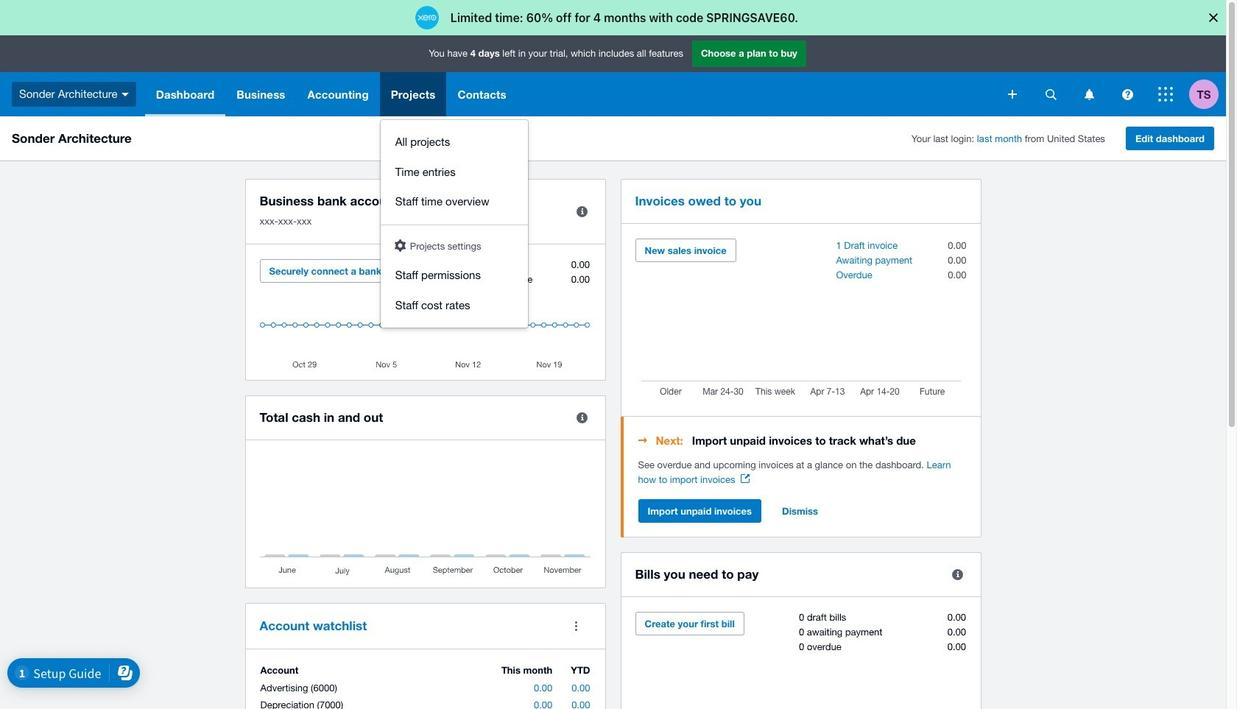 Task type: vqa. For each thing, say whether or not it's contained in the screenshot.
Mobile
no



Task type: locate. For each thing, give the bounding box(es) containing it.
opens in a new tab image
[[741, 474, 750, 483]]

accounts watchlist options image
[[562, 611, 591, 641]]

dialog
[[0, 0, 1237, 35]]

svg image
[[1008, 90, 1017, 99]]

banner
[[0, 35, 1226, 328]]

header image
[[395, 239, 406, 252]]

panel body document
[[638, 458, 967, 488], [638, 458, 967, 488]]

heading
[[638, 432, 967, 449]]

svg image
[[1159, 87, 1173, 102], [1045, 89, 1057, 100], [1085, 89, 1094, 100], [1122, 89, 1133, 100], [121, 93, 129, 96]]

group
[[381, 120, 528, 328]]

empty state of the bills widget with a 'create your first bill' button and an unpopulated column graph. image
[[635, 612, 967, 709]]

list box
[[381, 120, 528, 328]]



Task type: describe. For each thing, give the bounding box(es) containing it.
empty state widget for the total cash in and out feature, displaying a column graph summarising bank transaction data as total money in versus total money out across all connected bank accounts, enabling a visual comparison of the two amounts. image
[[260, 455, 591, 577]]

empty state bank feed widget with a tooltip explaining the feature. includes a 'securely connect a bank account' button and a data-less flat line graph marking four weekly dates, indicating future account balance tracking. image
[[260, 259, 591, 369]]



